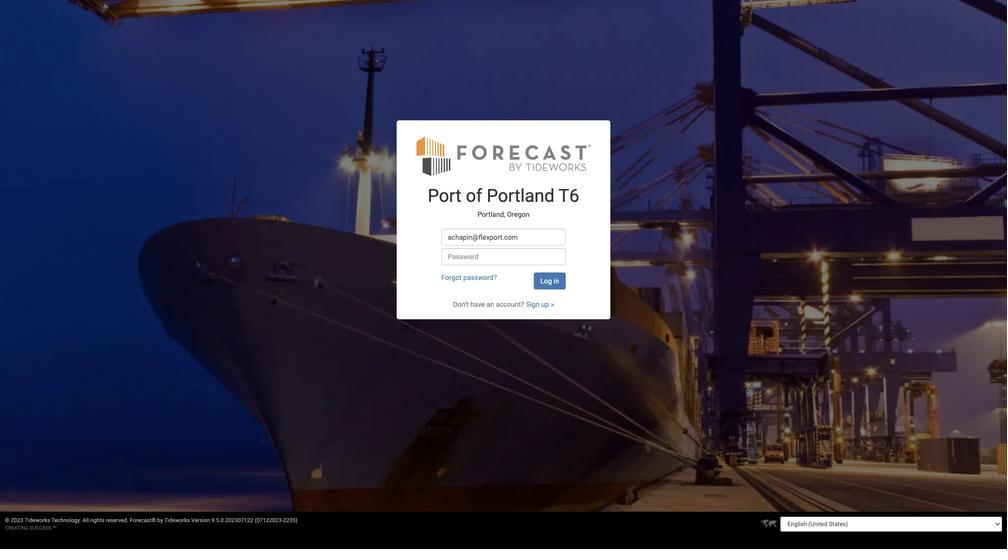 Task type: describe. For each thing, give the bounding box(es) containing it.
success
[[30, 525, 51, 531]]

2023
[[11, 517, 23, 524]]

port
[[428, 185, 462, 206]]

9.5.0.202307122
[[212, 517, 254, 524]]

an
[[487, 300, 495, 308]]

sign up » link
[[526, 300, 554, 308]]

technology.
[[52, 517, 81, 524]]

2235)
[[283, 517, 298, 524]]

reserved.
[[106, 517, 129, 524]]

© 2023 tideworks technology. all rights reserved. forecast® by tideworks version 9.5.0.202307122 (07122023-2235) creating success ℠
[[5, 517, 298, 531]]

©
[[5, 517, 9, 524]]

version
[[191, 517, 210, 524]]

portland
[[487, 185, 555, 206]]

don't
[[453, 300, 469, 308]]

»
[[551, 300, 554, 308]]

up
[[542, 300, 549, 308]]

of
[[466, 185, 483, 206]]



Task type: vqa. For each thing, say whether or not it's contained in the screenshot.
right "Schedule"
no



Task type: locate. For each thing, give the bounding box(es) containing it.
creating
[[5, 525, 28, 531]]

log
[[541, 277, 552, 285]]

port of portland t6 portland, oregon
[[428, 185, 580, 218]]

forgot
[[442, 273, 462, 281]]

all
[[83, 517, 89, 524]]

oregon
[[507, 211, 530, 218]]

Password password field
[[442, 248, 566, 265]]

don't have an account? sign up »
[[453, 300, 554, 308]]

forgot password? log in
[[442, 273, 560, 285]]

in
[[554, 277, 560, 285]]

Email or username text field
[[442, 229, 566, 246]]

0 horizontal spatial tideworks
[[25, 517, 50, 524]]

℠
[[53, 525, 56, 531]]

have
[[471, 300, 485, 308]]

2 tideworks from the left
[[164, 517, 190, 524]]

tideworks right the by
[[164, 517, 190, 524]]

t6
[[559, 185, 580, 206]]

tideworks
[[25, 517, 50, 524], [164, 517, 190, 524]]

tideworks up success
[[25, 517, 50, 524]]

forgot password? link
[[442, 273, 497, 281]]

forecast®
[[130, 517, 156, 524]]

by
[[157, 517, 163, 524]]

portland,
[[478, 211, 506, 218]]

1 horizontal spatial tideworks
[[164, 517, 190, 524]]

password?
[[464, 273, 497, 281]]

forecast® by tideworks image
[[417, 135, 591, 176]]

sign
[[526, 300, 540, 308]]

1 tideworks from the left
[[25, 517, 50, 524]]

account?
[[496, 300, 525, 308]]

(07122023-
[[255, 517, 283, 524]]

log in button
[[534, 272, 566, 289]]

rights
[[90, 517, 104, 524]]



